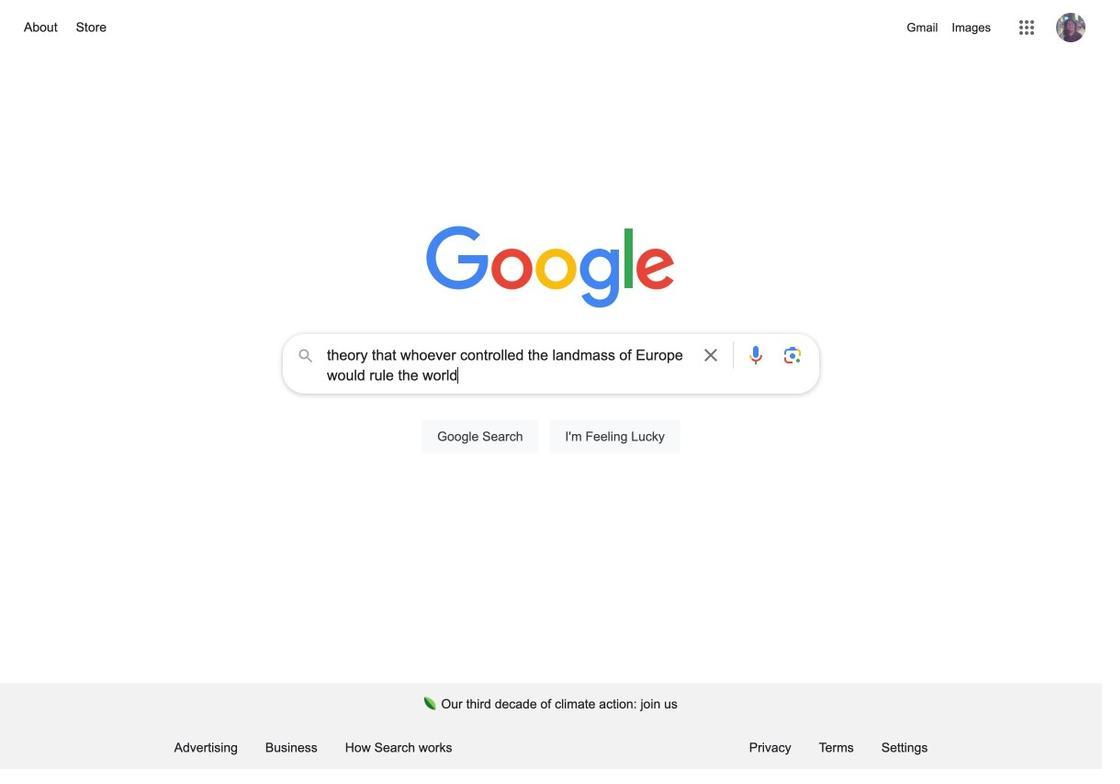 Task type: describe. For each thing, give the bounding box(es) containing it.
google image
[[426, 226, 676, 311]]



Task type: locate. For each thing, give the bounding box(es) containing it.
search by image image
[[782, 344, 804, 367]]

Search text field
[[327, 345, 689, 386]]

search by voice image
[[745, 344, 767, 367]]

None search field
[[18, 329, 1084, 475]]



Task type: vqa. For each thing, say whether or not it's contained in the screenshot.
"305 kg CO 2"
no



